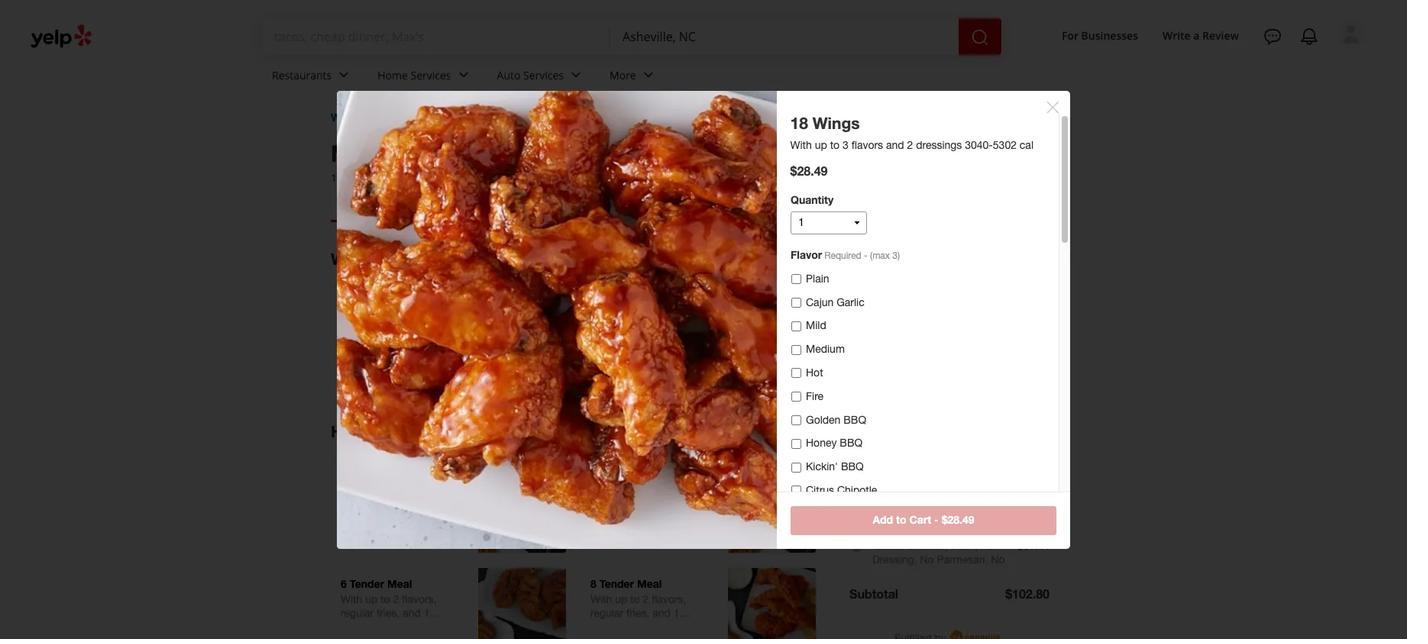 Task type: locate. For each thing, give the bounding box(es) containing it.
Plain checkbox
[[792, 275, 802, 284]]

2
[[908, 139, 914, 151], [708, 310, 714, 322], [341, 467, 347, 480], [393, 594, 399, 606], [643, 594, 649, 606]]

fries, up 1552-
[[377, 608, 400, 620]]

golden bbq
[[806, 414, 867, 426]]

1 horizontal spatial breaded
[[454, 203, 495, 215]]

with inside 6 wing meal with 1 flavor, regular fries, and 1 dressing 1731-2400 cal
[[341, 310, 362, 322]]

menu inside "menu 12:00 am to 12:30 am, 10:45 am to 11:44 pm"
[[331, 140, 392, 167]]

0 vertical spatial hand-breaded tender meals
[[424, 203, 562, 215]]

fries,
[[442, 310, 465, 322], [442, 483, 465, 495], [691, 483, 715, 495], [377, 608, 400, 620], [627, 608, 650, 620]]

0 vertical spatial -
[[864, 251, 868, 262]]

menu 12:00 am to 12:30 am, 10:45 am to 11:44 pm
[[331, 140, 552, 184]]

0 vertical spatial 3040-
[[966, 139, 994, 151]]

dressing inside 2 tender meal with 1 flavor, regular fries, and 1 dressing 996-2,106 cal
[[371, 497, 411, 509]]

0 vertical spatial what's
[[340, 202, 375, 215]]

1 vertical spatial what's
[[331, 250, 384, 269]]

2 inside 6 tender meal with up to 2 flavors, regular fries, and 1 dressing 1552-3491 cal
[[393, 594, 399, 606]]

flavor, inside 2 tender meal with 1 flavor, regular fries, and 1 dressing 996-2,106 cal
[[374, 483, 403, 495]]

flavors, up 3948
[[652, 594, 687, 606]]

18 inside menu
[[591, 294, 603, 307]]

hand-breaded tender meals inside menu
[[331, 423, 549, 442]]

meal inside "4 tender meal with 1 flavor, regular fries, and 1 dressing 1274-2605 cal"
[[637, 467, 662, 480]]

raleigh
[[393, 111, 431, 123]]

medium
[[806, 343, 845, 356]]

1 vertical spatial wing
[[350, 294, 376, 307]]

0 horizontal spatial wings
[[331, 111, 362, 123]]

5302
[[994, 139, 1018, 151], [668, 324, 691, 336]]

with inside 2 tender meal with 1 flavor, regular fries, and 1 dressing 996-2,106 cal
[[341, 483, 362, 495]]

0 vertical spatial 3
[[843, 139, 849, 151]]

1 horizontal spatial dressings
[[917, 139, 963, 151]]

2 vertical spatial bbq
[[841, 461, 864, 473]]

the
[[717, 203, 732, 215]]

1 vertical spatial 5302
[[668, 324, 691, 336]]

1 horizontal spatial 18 wings with up to 3 flavors and 2 dressings 3040-5302 cal
[[791, 113, 1034, 151]]

1 horizontal spatial menu
[[449, 111, 476, 123]]

wings inside × dialog
[[813, 113, 861, 133]]

meal for 6 wing meal
[[379, 294, 403, 307]]

0 horizontal spatial hand-
[[331, 423, 378, 442]]

quantity
[[791, 194, 834, 207]]

tender inside "4 tender meal with 1 flavor, regular fries, and 1 dressing 1274-2605 cal"
[[600, 467, 634, 480]]

regular inside "8 tender meal with up to 2 flavors, regular fries, and 1 dressing 1830-3948 cal"
[[591, 608, 624, 620]]

fire
[[806, 390, 824, 403]]

3040- inside × dialog
[[966, 139, 994, 151]]

select your options for flavor element
[[791, 249, 1046, 640]]

1731-
[[414, 324, 442, 336]]

required
[[825, 251, 862, 262]]

0 horizontal spatial 18
[[591, 294, 603, 307]]

0 vertical spatial 5302
[[994, 139, 1018, 151]]

up inside "8 tender meal with up to 2 flavors, regular fries, and 1 dressing 1830-3948 cal"
[[615, 594, 628, 606]]

regular inside "4 tender meal with 1 flavor, regular fries, and 1 dressing 1274-2605 cal"
[[656, 483, 688, 495]]

cal inside "8 tender meal with up to 2 flavors, regular fries, and 1 dressing 1830-3948 cal"
[[689, 621, 703, 634]]

1 horizontal spatial wing
[[826, 203, 850, 215]]

with inside × dialog
[[791, 139, 813, 151]]

meals
[[533, 203, 562, 215], [853, 203, 882, 215], [503, 423, 549, 442]]

menu
[[331, 236, 831, 640]]

1 vertical spatial what's good
[[331, 250, 430, 269]]

search image
[[971, 28, 990, 46], [971, 28, 990, 46]]

2 horizontal spatial wings
[[813, 113, 861, 133]]

and inside 2 tender meal with 1 flavor, regular fries, and 1 dressing 996-2,106 cal
[[341, 497, 359, 509]]

$28.49 up caesar
[[942, 513, 975, 526]]

golden
[[806, 414, 841, 426]]

1 horizontal spatial 18
[[791, 113, 809, 133]]

cal
[[1021, 139, 1034, 151], [694, 324, 708, 336], [341, 338, 355, 350], [341, 510, 355, 523], [591, 510, 605, 523], [439, 621, 453, 634], [689, 621, 703, 634]]

1 vertical spatial flavors
[[652, 310, 684, 322]]

6 for 6 tender meal
[[341, 578, 347, 591]]

over
[[365, 111, 390, 123]]

with inside "8 tender meal with up to 2 flavors, regular fries, and 1 dressing 1830-3948 cal"
[[591, 594, 612, 606]]

fries, up 2,106
[[442, 483, 465, 495]]

breaded down the 10:45
[[454, 203, 495, 215]]

cal inside 6 tender meal with up to 2 flavors, regular fries, and 1 dressing 1552-3491 cal
[[439, 621, 453, 634]]

fries, inside 2 tender meal with 1 flavor, regular fries, and 1 dressing 996-2,106 cal
[[442, 483, 465, 495]]

fries, inside 6 tender meal with up to 2 flavors, regular fries, and 1 dressing 1552-3491 cal
[[377, 608, 400, 620]]

by
[[702, 203, 714, 215]]

dressing inside "4 tender meal with 1 flavor, regular fries, and 1 dressing 1274-2605 cal"
[[621, 497, 661, 509]]

8 tender meal with up to 2 flavors, regular fries, and 1 dressing 1830-3948 cal
[[591, 578, 703, 634]]

flavors, up 3491
[[402, 594, 437, 606]]

for businesses
[[1062, 28, 1139, 42]]

flavors, for 8 tender meal
[[652, 594, 687, 606]]

1 flavors, from the left
[[402, 594, 437, 606]]

18 wings with up to 3 flavors and 2 dressings 3040-5302 cal inside × dialog
[[791, 113, 1034, 151]]

for
[[1062, 28, 1079, 42]]

1 horizontal spatial 5302
[[994, 139, 1018, 151]]

0 vertical spatial 18
[[791, 113, 809, 133]]

2 inside × dialog
[[908, 139, 914, 151]]

0 vertical spatial good
[[378, 202, 406, 215]]

0 vertical spatial wing
[[826, 203, 850, 215]]

wings
[[331, 111, 362, 123], [813, 113, 861, 133], [606, 294, 637, 307]]

breaded
[[454, 203, 495, 215], [618, 203, 659, 215], [378, 423, 442, 442]]

what's inside tab list
[[340, 202, 375, 215]]

dressing left 1552-
[[341, 621, 381, 634]]

good down the 12:30
[[378, 202, 406, 215]]

flavors, inside 6 tender meal with up to 2 flavors, regular fries, and 1 dressing 1552-3491 cal
[[402, 594, 437, 606]]

businesses
[[1082, 28, 1139, 42]]

and inside 6 tender meal with up to 2 flavors, regular fries, and 1 dressing 1552-3491 cal
[[403, 608, 421, 620]]

1 vertical spatial good
[[388, 250, 430, 269]]

0 horizontal spatial   text field
[[274, 28, 598, 45]]

0 horizontal spatial 5302
[[668, 324, 691, 336]]

Medium checkbox
[[792, 345, 802, 355]]

1 6 from the top
[[341, 294, 347, 307]]

citrus chipotle
[[806, 485, 878, 497]]

0 horizontal spatial 18 wings with up to 3 flavors and 2 dressings 3040-5302 cal
[[591, 294, 714, 336]]

cal inside 6 wing meal with 1 flavor, regular fries, and 1 dressing 1731-2400 cal
[[341, 338, 355, 350]]

0 vertical spatial bbq
[[844, 414, 867, 426]]

fries, up the 2605
[[691, 483, 715, 495]]

dressing left 1274-
[[621, 497, 661, 509]]

fries, up 2400
[[442, 310, 465, 322]]

meal inside 6 tender meal with up to 2 flavors, regular fries, and 1 dressing 1552-3491 cal
[[387, 578, 412, 591]]

0 horizontal spatial am
[[361, 172, 377, 184]]

meal inside "8 tender meal with up to 2 flavors, regular fries, and 1 dressing 1830-3948 cal"
[[637, 578, 662, 591]]

8
[[591, 578, 597, 591]]

with inside "4 tender meal with 1 flavor, regular fries, and 1 dressing 1274-2605 cal"
[[591, 483, 612, 495]]

0 horizontal spatial $28.49
[[791, 163, 828, 178]]

dressing
[[371, 324, 411, 336], [371, 497, 411, 509], [621, 497, 661, 509], [341, 621, 381, 634], [591, 621, 631, 634]]

1 vertical spatial bbq
[[840, 437, 863, 450]]

what's good
[[340, 202, 406, 215], [331, 250, 430, 269]]

a
[[1194, 28, 1200, 42]]

Citrus Chipotle checkbox
[[792, 486, 802, 496]]

dressing inside 6 tender meal with up to 2 flavors, regular fries, and 1 dressing 1552-3491 cal
[[341, 621, 381, 634]]

0 horizontal spatial flavors
[[652, 310, 684, 322]]

1 horizontal spatial 3040-
[[966, 139, 994, 151]]

dressing inside 6 wing meal with 1 flavor, regular fries, and 1 dressing 1731-2400 cal
[[371, 324, 411, 336]]

$64.41
[[1017, 540, 1050, 553]]

1 horizontal spatial flavors
[[852, 139, 884, 151]]

fries, inside 6 wing meal with 1 flavor, regular fries, and 1 dressing 1731-2400 cal
[[442, 310, 465, 322]]

to
[[831, 139, 840, 151], [380, 172, 389, 184], [493, 172, 503, 184], [631, 310, 640, 322], [897, 513, 907, 526], [381, 594, 390, 606], [631, 594, 640, 606]]

up inside × dialog
[[816, 139, 828, 151]]

dressing for 2 tender meal
[[371, 497, 411, 509]]

1 vertical spatial 18 wings with up to 3 flavors and 2 dressings 3040-5302 cal
[[591, 294, 714, 336]]

what's good up 6 wing meal with 1 flavor, regular fries, and 1 dressing 1731-2400 cal at the left of the page
[[331, 250, 430, 269]]

to inside 6 tender meal with up to 2 flavors, regular fries, and 1 dressing 1552-3491 cal
[[381, 594, 390, 606]]

5302 inside menu
[[668, 324, 691, 336]]

bbq up honey bbq
[[844, 414, 867, 426]]

tender inside 2 tender meal with 1 flavor, regular fries, and 1 dressing 996-2,106 cal
[[350, 467, 384, 480]]

am
[[361, 172, 377, 184], [474, 172, 490, 184]]

1
[[365, 310, 371, 322], [362, 324, 368, 336], [365, 483, 371, 495], [615, 483, 621, 495], [362, 497, 368, 509], [612, 497, 618, 509], [424, 608, 430, 620], [674, 608, 680, 620]]

am,
[[422, 172, 441, 184]]

breaded up 2 tender meal with 1 flavor, regular fries, and 1 dressing 996-2,106 cal
[[378, 423, 442, 442]]

with inside 6 tender meal with up to 2 flavors, regular fries, and 1 dressing 1552-3491 cal
[[341, 594, 362, 606]]

regular inside 6 wing meal with 1 flavor, regular fries, and 1 dressing 1731-2400 cal
[[406, 310, 439, 322]]

regular inside 2 tender meal with 1 flavor, regular fries, and 1 dressing 996-2,106 cal
[[406, 483, 439, 495]]

1 vertical spatial 3040-
[[640, 324, 668, 336]]

1 vertical spatial hand-breaded tender meals
[[331, 423, 549, 442]]

wing inside 6 wing meal with 1 flavor, regular fries, and 1 dressing 1731-2400 cal
[[350, 294, 376, 307]]

0 vertical spatial what's good
[[340, 202, 406, 215]]

bbq for honey bbq
[[840, 437, 863, 450]]

2 flavors, from the left
[[652, 594, 687, 606]]

chipotle
[[838, 485, 878, 497]]

am right the 10:45
[[474, 172, 490, 184]]

am right 12:00 at top
[[361, 172, 377, 184]]

0 horizontal spatial wing
[[350, 294, 376, 307]]

2 vertical spatial 3
[[873, 527, 879, 539]]

jumbo
[[790, 203, 823, 215]]

3
[[843, 139, 849, 151], [643, 310, 649, 322], [873, 527, 879, 539]]

dressing left 996-
[[371, 497, 411, 509]]

0 vertical spatial dressings
[[917, 139, 963, 151]]

hand-
[[424, 203, 454, 215], [588, 203, 618, 215], [331, 423, 378, 442]]

2 horizontal spatial hand-
[[588, 203, 618, 215]]

menu for menu
[[449, 111, 476, 123]]

flavor, for breaded
[[374, 483, 403, 495]]

flavor, inside "4 tender meal with 1 flavor, regular fries, and 1 dressing 1274-2605 cal"
[[624, 483, 653, 495]]

1 horizontal spatial flavors,
[[652, 594, 687, 606]]

what's
[[340, 202, 375, 215], [331, 250, 384, 269]]

None search field
[[262, 18, 1020, 55]]

menu for menu 12:00 am to 12:30 am, 10:45 am to 11:44 pm
[[331, 140, 392, 167]]

tender
[[498, 203, 530, 215], [447, 423, 499, 442], [350, 467, 384, 480], [600, 467, 634, 480], [350, 578, 384, 591], [600, 578, 634, 591]]

with
[[791, 139, 813, 151], [341, 310, 362, 322], [591, 310, 612, 322], [341, 483, 362, 495], [591, 483, 612, 495], [341, 594, 362, 606], [591, 594, 612, 606]]

1 vertical spatial menu
[[331, 140, 392, 167]]

0 horizontal spatial 3040-
[[640, 324, 668, 336]]

hand-breaded tender meals
[[424, 203, 562, 215], [331, 423, 549, 442]]

2 inside 2 tender meal with 1 flavor, regular fries, and 1 dressing 996-2,106 cal
[[341, 467, 347, 480]]

notifications image
[[1301, 28, 1319, 46], [1301, 28, 1319, 46]]

breaded left tenders
[[618, 203, 659, 215]]

meal inside 6 wing meal with 1 flavor, regular fries, and 1 dressing 1731-2400 cal
[[379, 294, 403, 307]]

flavor, inside 6 wing meal with 1 flavor, regular fries, and 1 dressing 1731-2400 cal
[[374, 310, 403, 322]]

what's good down 12:00 at top
[[340, 202, 406, 215]]

with for 4 tender meal
[[591, 483, 612, 495]]

2 6 from the top
[[341, 578, 347, 591]]

3040-
[[966, 139, 994, 151], [640, 324, 668, 336]]

bbq down golden bbq
[[840, 437, 863, 450]]

meal for 6 tender meal
[[387, 578, 412, 591]]

-
[[864, 251, 868, 262], [935, 513, 939, 526]]

0 vertical spatial 6
[[341, 294, 347, 307]]

1 vertical spatial $28.49
[[942, 513, 975, 526]]

hand-breaded tender meals down 11:44
[[424, 203, 562, 215]]

  text field for tacos, cheap dinner, max's text box
[[274, 28, 598, 45]]

what's good inside tab list
[[340, 202, 406, 215]]

2   text field from the left
[[623, 28, 947, 45]]

fries, for 2 tender meal
[[442, 483, 465, 495]]

good
[[378, 202, 406, 215], [388, 250, 430, 269]]

menu up "menu 12:00 am to 12:30 am, 10:45 am to 11:44 pm"
[[449, 111, 476, 123]]

flavor,
[[374, 310, 403, 322], [374, 483, 403, 495], [624, 483, 653, 495]]

wings over raleigh
[[331, 111, 431, 123]]

0 vertical spatial menu
[[449, 111, 476, 123]]

wing inside what's good tab list
[[826, 203, 850, 215]]

caesar
[[926, 527, 963, 539]]

kickin' bbq
[[806, 461, 864, 473]]

1   text field from the left
[[274, 28, 598, 45]]

write
[[1163, 28, 1191, 42]]

6 inside 6 wing meal with 1 flavor, regular fries, and 1 dressing 1731-2400 cal
[[341, 294, 347, 307]]

what's good inside menu
[[331, 250, 430, 269]]

- left (max
[[864, 251, 868, 262]]

dressing left 1830-
[[591, 621, 631, 634]]

11:44
[[506, 172, 533, 184]]

subtotal
[[850, 587, 899, 602]]

1 horizontal spatial   text field
[[623, 28, 947, 45]]

pm
[[536, 172, 552, 184]]

tender for 4 tender meal
[[600, 467, 634, 480]]

0 horizontal spatial menu
[[331, 140, 392, 167]]

  text field for address, neighborhood, city, state or zip 'text field'
[[623, 28, 947, 45]]

flavors
[[852, 139, 884, 151], [652, 310, 684, 322]]

18 wings with up to 3 flavors and 2 dressings 3040-5302 cal
[[791, 113, 1034, 151], [591, 294, 714, 336]]

regular
[[406, 310, 439, 322], [406, 483, 439, 495], [656, 483, 688, 495], [341, 608, 374, 620], [591, 608, 624, 620]]

flavors, inside "8 tender meal with up to 2 flavors, regular fries, and 1 dressing 1830-3948 cal"
[[652, 594, 687, 606]]

bbq for golden bbq
[[844, 414, 867, 426]]

12:30
[[392, 172, 419, 184]]

citrus
[[806, 485, 835, 497]]

what's inside menu
[[331, 250, 384, 269]]

1 vertical spatial 6
[[341, 578, 347, 591]]

and inside "4 tender meal with 1 flavor, regular fries, and 1 dressing 1274-2605 cal"
[[591, 497, 609, 509]]

tender inside "8 tender meal with up to 2 flavors, regular fries, and 1 dressing 1830-3948 cal"
[[600, 578, 634, 591]]

fries, inside "4 tender meal with 1 flavor, regular fries, and 1 dressing 1274-2605 cal"
[[691, 483, 715, 495]]

and
[[887, 139, 905, 151], [687, 310, 705, 322], [341, 324, 359, 336], [341, 497, 359, 509], [591, 497, 609, 509], [403, 608, 421, 620], [653, 608, 671, 620]]

to inside "8 tender meal with up to 2 flavors, regular fries, and 1 dressing 1830-3948 cal"
[[631, 594, 640, 606]]

1 vertical spatial 3
[[643, 310, 649, 322]]

$28.49 up quantity
[[791, 163, 828, 178]]

0 vertical spatial flavors
[[852, 139, 884, 151]]

fries, up 1830-
[[627, 608, 650, 620]]

2 tender meal with 1 flavor, regular fries, and 1 dressing 996-2,106 cal
[[341, 467, 465, 523]]

dressings inside × dialog
[[917, 139, 963, 151]]

fries, for 4 tender meal
[[691, 483, 715, 495]]

0 vertical spatial 18 wings with up to 3 flavors and 2 dressings 3040-5302 cal
[[791, 113, 1034, 151]]

1 vertical spatial 18
[[591, 294, 603, 307]]

dressings
[[917, 139, 963, 151], [591, 324, 637, 336]]

6 inside 6 tender meal with up to 2 flavors, regular fries, and 1 dressing 1552-3491 cal
[[341, 578, 347, 591]]

up inside 6 tender meal with up to 2 flavors, regular fries, and 1 dressing 1552-3491 cal
[[365, 594, 378, 606]]

1 vertical spatial dressings
[[591, 324, 637, 336]]

0 horizontal spatial -
[[864, 251, 868, 262]]

  text field
[[274, 28, 598, 45], [623, 28, 947, 45]]

flavors,
[[402, 594, 437, 606], [652, 594, 687, 606]]

1 horizontal spatial 3
[[843, 139, 849, 151]]

1 horizontal spatial am
[[474, 172, 490, 184]]

Golden BBQ checkbox
[[792, 416, 802, 426]]

tender for 6 tender meal
[[350, 578, 384, 591]]

what's good tab list
[[331, 195, 951, 222]]

up
[[816, 139, 828, 151], [615, 310, 628, 322], [365, 594, 378, 606], [615, 594, 628, 606]]

bbq up chipotle
[[841, 461, 864, 473]]

1 horizontal spatial $28.49
[[942, 513, 975, 526]]

good up 6 wing meal with 1 flavor, regular fries, and 1 dressing 1731-2400 cal at the left of the page
[[388, 250, 430, 269]]

0 horizontal spatial breaded
[[378, 423, 442, 442]]

cal inside "4 tender meal with 1 flavor, regular fries, and 1 dressing 1274-2605 cal"
[[591, 510, 605, 523]]

and inside 6 wing meal with 1 flavor, regular fries, and 1 dressing 1731-2400 cal
[[341, 324, 359, 336]]

0 horizontal spatial 3
[[643, 310, 649, 322]]

- up 3 chicken caesar salad
[[935, 513, 939, 526]]

1274-
[[664, 497, 692, 509]]

0 horizontal spatial dressings
[[591, 324, 637, 336]]

1830-
[[634, 621, 662, 634]]

meal inside 2 tender meal with 1 flavor, regular fries, and 1 dressing 996-2,106 cal
[[387, 467, 412, 480]]

1 horizontal spatial -
[[935, 513, 939, 526]]

chicken
[[882, 527, 924, 539]]

address, neighborhood, city, state or zip text field
[[623, 28, 947, 45]]

0 horizontal spatial flavors,
[[402, 594, 437, 606]]

1 vertical spatial -
[[935, 513, 939, 526]]

1 horizontal spatial hand-
[[424, 203, 454, 215]]

2 inside "8 tender meal with up to 2 flavors, regular fries, and 1 dressing 1830-3948 cal"
[[643, 594, 649, 606]]

$28.49
[[791, 163, 828, 178], [942, 513, 975, 526]]

dressing left 1731-
[[371, 324, 411, 336]]

(max
[[871, 251, 890, 262]]

hand-breaded tender meals up 2,106
[[331, 423, 549, 442]]

1 horizontal spatial wings
[[606, 294, 637, 307]]

6
[[341, 294, 347, 307], [341, 578, 347, 591]]

tender inside 6 tender meal with up to 2 flavors, regular fries, and 1 dressing 1552-3491 cal
[[350, 578, 384, 591]]

menu up 12:00 at top
[[331, 140, 392, 167]]



Task type: vqa. For each thing, say whether or not it's contained in the screenshot.
1st flavors, from right
yes



Task type: describe. For each thing, give the bounding box(es) containing it.
select item quantity element
[[791, 194, 867, 235]]

- inside add to cart - $28.49 'button'
[[935, 513, 939, 526]]

wing for jumbo
[[826, 203, 850, 215]]

regular for 4 tender meal
[[656, 483, 688, 495]]

$28.49 inside 'button'
[[942, 513, 975, 526]]

3 inside menu
[[643, 310, 649, 322]]

11
[[873, 490, 885, 503]]

add
[[873, 513, 894, 526]]

meal for 4 tender meal
[[637, 467, 662, 480]]

flavors inside × dialog
[[852, 139, 884, 151]]

cajun
[[806, 296, 834, 308]]

1552-
[[384, 621, 412, 634]]

to inside add to cart - $28.49 'button'
[[897, 513, 907, 526]]

messages image
[[1264, 28, 1282, 46]]

Mild checkbox
[[792, 322, 802, 332]]

with for 6 wing meal
[[341, 310, 362, 322]]

2400
[[442, 324, 466, 336]]

Kickin' BBQ checkbox
[[792, 463, 802, 473]]

tender for 8 tender meal
[[600, 578, 634, 591]]

tacos, cheap dinner, Max's text field
[[274, 28, 598, 45]]

wings over raleigh link
[[331, 111, 431, 123]]

2605
[[692, 497, 716, 509]]

3040- inside menu
[[640, 324, 668, 336]]

chip
[[943, 490, 967, 503]]

hand-breaded tenders by the piece
[[588, 203, 761, 215]]

dressing for 4 tender meal
[[621, 497, 661, 509]]

10:45
[[444, 172, 471, 184]]

breaded inside menu
[[378, 423, 442, 442]]

bbq for kickin' bbq
[[841, 461, 864, 473]]

Hot checkbox
[[792, 369, 802, 379]]

× button
[[1045, 88, 1062, 120]]

kickin'
[[806, 461, 838, 473]]

12:00
[[331, 172, 358, 184]]

$102.80
[[1006, 587, 1050, 602]]

with for 2 tender meal
[[341, 483, 362, 495]]

1 am from the left
[[361, 172, 377, 184]]

4
[[591, 467, 597, 480]]

996-
[[414, 497, 436, 509]]

Honey BBQ checkbox
[[792, 439, 802, 449]]

flavors, for 6 tender meal
[[402, 594, 437, 606]]

mild
[[806, 320, 827, 332]]

salad
[[966, 527, 994, 539]]

18 wings with up to 3 flavors and 2 dressings 3040-5302 cal inside menu
[[591, 294, 714, 336]]

cajun garlic
[[806, 296, 865, 308]]

for businesses link
[[1056, 22, 1145, 49]]

meal for 8 tender meal
[[637, 578, 662, 591]]

regular inside 6 tender meal with up to 2 flavors, regular fries, and 1 dressing 1552-3491 cal
[[341, 608, 374, 620]]

×
[[1045, 88, 1062, 120]]

dressing inside "8 tender meal with up to 2 flavors, regular fries, and 1 dressing 1830-3948 cal"
[[591, 621, 631, 634]]

wings inside menu
[[606, 294, 637, 307]]

chocolate
[[888, 490, 940, 503]]

6 for 6 wing meal
[[341, 294, 347, 307]]

2 horizontal spatial 3
[[873, 527, 879, 539]]

write a review
[[1163, 28, 1240, 42]]

4 tender meal with 1 flavor, regular fries, and 1 dressing 1274-2605 cal
[[591, 467, 716, 523]]

3)
[[893, 251, 900, 262]]

with for 8 tender meal
[[591, 594, 612, 606]]

regular for 6 wing meal
[[406, 310, 439, 322]]

with for 6 tender meal
[[341, 594, 362, 606]]

1 inside 6 tender meal with up to 2 flavors, regular fries, and 1 dressing 1552-3491 cal
[[424, 608, 430, 620]]

fries, for 6 wing meal
[[442, 310, 465, 322]]

plain
[[806, 273, 830, 285]]

and inside × dialog
[[887, 139, 905, 151]]

jumbo wing meals
[[790, 203, 882, 215]]

regular for 2 tender meal
[[406, 483, 439, 495]]

2 am from the left
[[474, 172, 490, 184]]

garlic
[[837, 296, 865, 308]]

cal inside 2 tender meal with 1 flavor, regular fries, and 1 dressing 996-2,106 cal
[[341, 510, 355, 523]]

wing for 6
[[350, 294, 376, 307]]

meal for 2 tender meal
[[387, 467, 412, 480]]

3948
[[662, 621, 686, 634]]

6 tender meal with up to 2 flavors, regular fries, and 1 dressing 1552-3491 cal
[[341, 578, 453, 634]]

hot
[[806, 367, 824, 379]]

2,106
[[436, 497, 463, 509]]

add to cart - $28.49 button
[[791, 506, 1057, 535]]

review
[[1203, 28, 1240, 42]]

piece
[[735, 203, 761, 215]]

tender for 2 tender meal
[[350, 467, 384, 480]]

write a review link
[[1157, 22, 1246, 49]]

menu containing what's good
[[331, 236, 831, 640]]

0 vertical spatial $28.49
[[791, 163, 828, 178]]

6 wing meal with 1 flavor, regular fries, and 1 dressing 1731-2400 cal
[[341, 294, 466, 350]]

× dialog
[[0, 0, 1408, 640]]

flavor, for good
[[374, 310, 403, 322]]

and inside "8 tender meal with up to 2 flavors, regular fries, and 1 dressing 1830-3948 cal"
[[653, 608, 671, 620]]

3491
[[412, 621, 436, 634]]

honey bbq
[[806, 437, 863, 450]]

Fire checkbox
[[792, 392, 802, 402]]

flavor required - (max 3)
[[791, 249, 900, 262]]

3 inside × dialog
[[843, 139, 849, 151]]

chocolate chip brownie
[[873, 490, 967, 517]]

hand-breaded tender meals inside what's good tab list
[[424, 203, 562, 215]]

meals inside menu
[[503, 423, 549, 442]]

cal inside × dialog
[[1021, 139, 1034, 151]]

$38.39
[[1017, 497, 1050, 509]]

messages image
[[1264, 28, 1282, 46]]

tenders
[[662, 203, 699, 215]]

dressings inside menu
[[591, 324, 637, 336]]

5302 inside × dialog
[[994, 139, 1018, 151]]

honey
[[806, 437, 837, 450]]

1 inside "8 tender meal with up to 2 flavors, regular fries, and 1 dressing 1830-3948 cal"
[[674, 608, 680, 620]]

flavors inside menu
[[652, 310, 684, 322]]

tender inside what's good tab list
[[498, 203, 530, 215]]

cart
[[910, 513, 932, 526]]

add to cart - $28.49
[[873, 513, 975, 526]]

- inside flavor required - (max 3)
[[864, 251, 868, 262]]

2 horizontal spatial breaded
[[618, 203, 659, 215]]

Cajun Garlic checkbox
[[792, 298, 802, 308]]

dressing for 6 wing meal
[[371, 324, 411, 336]]

3 chicken caesar salad
[[873, 527, 994, 539]]

fries, inside "8 tender meal with up to 2 flavors, regular fries, and 1 dressing 1830-3948 cal"
[[627, 608, 650, 620]]

18 inside × dialog
[[791, 113, 809, 133]]

flavor
[[791, 249, 823, 262]]

good inside tab list
[[378, 202, 406, 215]]

brownie
[[873, 504, 915, 517]]



